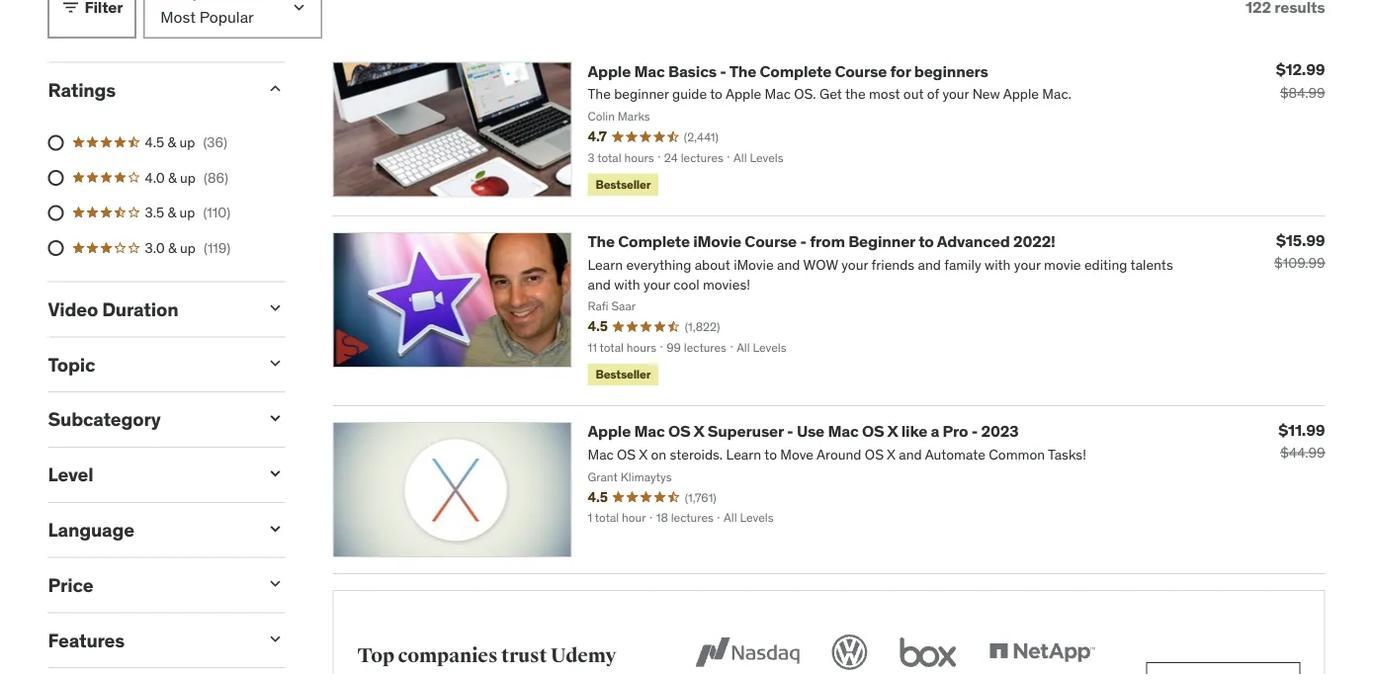 Task type: vqa. For each thing, say whether or not it's contained in the screenshot.
diversity
no



Task type: locate. For each thing, give the bounding box(es) containing it.
& right 3.0
[[168, 239, 177, 257]]

1 vertical spatial course
[[745, 231, 797, 252]]

the complete imovie course - from beginner to advanced 2022!
[[588, 231, 1056, 252]]

2 small image from the top
[[266, 519, 285, 539]]

& right 4.0
[[168, 168, 177, 186]]

up for 3.5 & up
[[179, 204, 195, 221]]

&
[[168, 133, 176, 151], [168, 168, 177, 186], [168, 204, 176, 221], [168, 239, 177, 257]]

x left like
[[888, 421, 898, 442]]

up
[[179, 133, 195, 151], [180, 168, 196, 186], [179, 204, 195, 221], [180, 239, 196, 257]]

up left (110)
[[179, 204, 195, 221]]

& right 3.5
[[168, 204, 176, 221]]

$109.99
[[1275, 254, 1326, 272]]

ratings
[[48, 78, 116, 101]]

0 vertical spatial small image
[[266, 353, 285, 373]]

superuser
[[708, 421, 784, 442]]

& for 4.0
[[168, 168, 177, 186]]

small image for price
[[266, 574, 285, 594]]

& right 4.5
[[168, 133, 176, 151]]

up left (86)
[[180, 168, 196, 186]]

2022!
[[1014, 231, 1056, 252]]

small image for ratings
[[266, 79, 285, 98]]

0 horizontal spatial x
[[694, 421, 704, 442]]

-
[[720, 61, 727, 81], [800, 231, 807, 252], [787, 421, 794, 442], [972, 421, 978, 442]]

apple for apple mac basics - the complete course for beginners
[[588, 61, 631, 81]]

duration
[[102, 297, 178, 321]]

& for 3.0
[[168, 239, 177, 257]]

mac for basics
[[634, 61, 665, 81]]

level button
[[48, 463, 250, 487]]

$12.99
[[1276, 59, 1326, 80]]

small image for level
[[266, 464, 285, 484]]

mac left superuser on the bottom of page
[[634, 421, 665, 442]]

from
[[810, 231, 845, 252]]

1 vertical spatial apple
[[588, 421, 631, 442]]

0 vertical spatial apple
[[588, 61, 631, 81]]

0 vertical spatial complete
[[760, 61, 832, 81]]

small image
[[266, 353, 285, 373], [266, 519, 285, 539]]

os left like
[[862, 421, 885, 442]]

0 horizontal spatial complete
[[618, 231, 690, 252]]

topic button
[[48, 352, 250, 376]]

price
[[48, 573, 93, 597]]

os left superuser on the bottom of page
[[668, 421, 691, 442]]

x
[[694, 421, 704, 442], [888, 421, 898, 442]]

- right basics
[[720, 61, 727, 81]]

2 apple from the top
[[588, 421, 631, 442]]

like
[[902, 421, 928, 442]]

mac
[[634, 61, 665, 81], [634, 421, 665, 442], [828, 421, 859, 442]]

status
[[1246, 0, 1326, 17]]

1 horizontal spatial os
[[862, 421, 885, 442]]

1 apple from the top
[[588, 61, 631, 81]]

netapp image
[[985, 631, 1099, 674]]

(86)
[[204, 168, 228, 186]]

& for 4.5
[[168, 133, 176, 151]]

1 horizontal spatial the
[[729, 61, 757, 81]]

0 horizontal spatial the
[[588, 231, 615, 252]]

complete
[[760, 61, 832, 81], [618, 231, 690, 252]]

video
[[48, 297, 98, 321]]

up left (119)
[[180, 239, 196, 257]]

beginners
[[914, 61, 989, 81]]

the
[[729, 61, 757, 81], [588, 231, 615, 252]]

1 horizontal spatial x
[[888, 421, 898, 442]]

os
[[668, 421, 691, 442], [862, 421, 885, 442]]

& for 3.5
[[168, 204, 176, 221]]

1 vertical spatial complete
[[618, 231, 690, 252]]

$12.99 $84.99
[[1276, 59, 1326, 101]]

companies
[[398, 644, 498, 668]]

2 x from the left
[[888, 421, 898, 442]]

trust
[[501, 644, 547, 668]]

imovie
[[694, 231, 742, 252]]

apple
[[588, 61, 631, 81], [588, 421, 631, 442]]

0 vertical spatial the
[[729, 61, 757, 81]]

$44.99
[[1281, 444, 1326, 462]]

features button
[[48, 628, 250, 652]]

$11.99 $44.99
[[1279, 420, 1326, 462]]

0 vertical spatial course
[[835, 61, 887, 81]]

1 vertical spatial small image
[[266, 519, 285, 539]]

up left (36)
[[179, 133, 195, 151]]

small image
[[61, 0, 81, 17], [266, 79, 285, 98], [266, 298, 285, 318], [266, 409, 285, 428], [266, 464, 285, 484], [266, 574, 285, 594], [266, 629, 285, 649]]

course left for
[[835, 61, 887, 81]]

$84.99
[[1281, 84, 1326, 101]]

small image for topic
[[266, 353, 285, 373]]

x left superuser on the bottom of page
[[694, 421, 704, 442]]

top companies trust udemy
[[357, 644, 617, 668]]

up for 3.0 & up
[[180, 239, 196, 257]]

1 small image from the top
[[266, 353, 285, 373]]

top
[[357, 644, 395, 668]]

course
[[835, 61, 887, 81], [745, 231, 797, 252]]

level
[[48, 463, 93, 487]]

3.0 & up (119)
[[145, 239, 231, 257]]

mac left basics
[[634, 61, 665, 81]]

0 horizontal spatial os
[[668, 421, 691, 442]]

course right the imovie
[[745, 231, 797, 252]]

1 horizontal spatial complete
[[760, 61, 832, 81]]

subcategory
[[48, 408, 161, 431]]

features
[[48, 628, 125, 652]]

small image for language
[[266, 519, 285, 539]]

to
[[919, 231, 934, 252]]



Task type: describe. For each thing, give the bounding box(es) containing it.
ratings button
[[48, 78, 250, 101]]

4.5 & up (36)
[[145, 133, 228, 151]]

- left use
[[787, 421, 794, 442]]

use
[[797, 421, 825, 442]]

apple mac os x superuser - use mac os x like a pro - 2023 link
[[588, 421, 1019, 442]]

3.5 & up (110)
[[145, 204, 231, 221]]

beginner
[[849, 231, 916, 252]]

$15.99 $109.99
[[1275, 230, 1326, 272]]

language button
[[48, 518, 250, 542]]

apple mac basics - the complete course for beginners
[[588, 61, 989, 81]]

2 os from the left
[[862, 421, 885, 442]]

up for 4.0 & up
[[180, 168, 196, 186]]

apple mac basics - the complete course for beginners link
[[588, 61, 989, 81]]

4.0
[[145, 168, 165, 186]]

for
[[890, 61, 911, 81]]

box image
[[895, 631, 962, 674]]

$15.99
[[1277, 230, 1326, 250]]

1 vertical spatial the
[[588, 231, 615, 252]]

advanced
[[937, 231, 1010, 252]]

language
[[48, 518, 134, 542]]

4.0 & up (86)
[[145, 168, 228, 186]]

price button
[[48, 573, 250, 597]]

mac for os
[[634, 421, 665, 442]]

(110)
[[203, 204, 231, 221]]

video duration button
[[48, 297, 250, 321]]

pro
[[943, 421, 968, 442]]

1 horizontal spatial course
[[835, 61, 887, 81]]

- right pro
[[972, 421, 978, 442]]

mac right use
[[828, 421, 859, 442]]

1 x from the left
[[694, 421, 704, 442]]

4.5
[[145, 133, 164, 151]]

a
[[931, 421, 940, 442]]

2023
[[981, 421, 1019, 442]]

small image for features
[[266, 629, 285, 649]]

0 horizontal spatial course
[[745, 231, 797, 252]]

video duration
[[48, 297, 178, 321]]

3.5
[[145, 204, 164, 221]]

basics
[[668, 61, 717, 81]]

topic
[[48, 352, 95, 376]]

- left from
[[800, 231, 807, 252]]

nasdaq image
[[691, 631, 804, 674]]

(36)
[[203, 133, 228, 151]]

up for 4.5 & up
[[179, 133, 195, 151]]

(119)
[[204, 239, 231, 257]]

small image for video duration
[[266, 298, 285, 318]]

the complete imovie course - from beginner to advanced 2022! link
[[588, 231, 1056, 252]]

small image for subcategory
[[266, 409, 285, 428]]

1 os from the left
[[668, 421, 691, 442]]

udemy
[[551, 644, 617, 668]]

apple mac os x superuser - use mac os x like a pro - 2023
[[588, 421, 1019, 442]]

volkswagen image
[[828, 631, 872, 674]]

3.0
[[145, 239, 165, 257]]

apple for apple mac os x superuser - use mac os x like a pro - 2023
[[588, 421, 631, 442]]

subcategory button
[[48, 408, 250, 431]]

$11.99
[[1279, 420, 1326, 440]]



